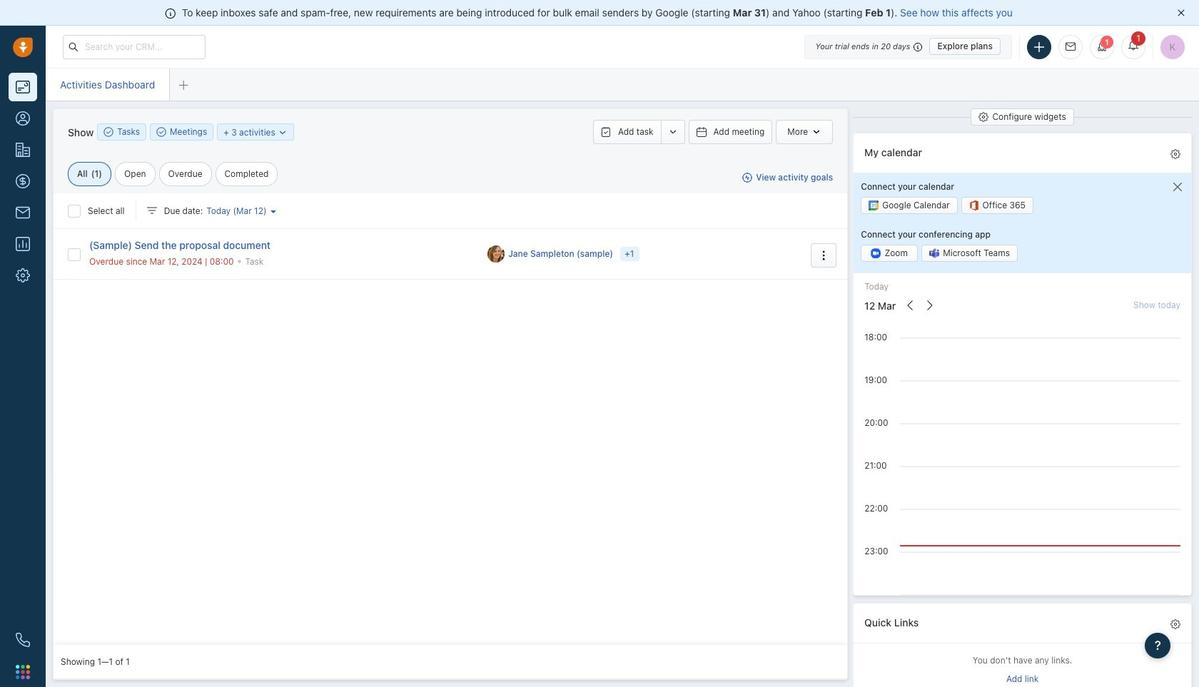 Task type: vqa. For each thing, say whether or not it's contained in the screenshot.
container_WX8MsF4aQZ5i3RN1 image
no



Task type: describe. For each thing, give the bounding box(es) containing it.
phone image
[[16, 633, 30, 648]]

down image
[[278, 127, 288, 137]]

phone element
[[9, 626, 37, 655]]



Task type: locate. For each thing, give the bounding box(es) containing it.
close image
[[1178, 9, 1185, 16]]

freshworks switcher image
[[16, 665, 30, 680]]

Search your CRM... text field
[[63, 35, 206, 59]]

send email image
[[1066, 42, 1076, 52]]



